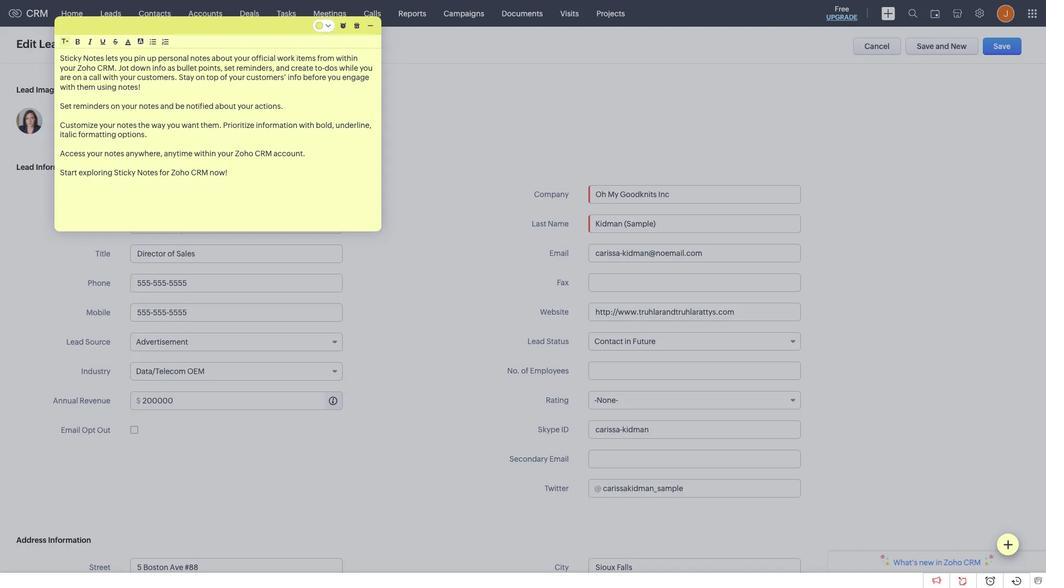 Task type: locate. For each thing, give the bounding box(es) containing it.
2 vertical spatial zoho
[[171, 168, 189, 177]]

notes left for
[[137, 168, 158, 177]]

0 vertical spatial email
[[550, 249, 569, 258]]

cancel button
[[854, 38, 902, 55]]

free
[[835, 5, 850, 13]]

out
[[97, 426, 111, 435]]

1 vertical spatial with
[[60, 83, 75, 91]]

0 horizontal spatial sticky
[[60, 54, 82, 63]]

within up the now!
[[194, 149, 216, 158]]

on down the using
[[111, 102, 120, 110]]

notes inside customize your notes the way you want them. prioritize information with bold, underline, italic formatting options.
[[117, 121, 137, 129]]

1 horizontal spatial within
[[336, 54, 358, 63]]

profile element
[[991, 0, 1022, 26]]

of
[[220, 73, 228, 82], [521, 367, 529, 376]]

home
[[61, 9, 83, 18]]

0 horizontal spatial info
[[152, 64, 166, 72]]

1 horizontal spatial on
[[111, 102, 120, 110]]

lead for lead source
[[66, 338, 84, 347]]

info
[[152, 64, 166, 72], [288, 73, 302, 82]]

last name
[[532, 220, 569, 228]]

of right no. in the left of the page
[[521, 367, 529, 376]]

1 horizontal spatial and
[[276, 64, 290, 72]]

to-
[[315, 64, 325, 72]]

0 horizontal spatial save
[[917, 42, 935, 51]]

1 vertical spatial info
[[288, 73, 302, 82]]

profile image
[[998, 5, 1015, 22]]

for
[[160, 168, 170, 177]]

email up twitter
[[550, 455, 569, 464]]

0 vertical spatial and
[[936, 42, 950, 51]]

access your notes anywhere, anytime within your zoho crm account.
[[60, 149, 306, 158]]

lets
[[106, 54, 118, 63]]

lead left source
[[66, 338, 84, 347]]

0 horizontal spatial zoho
[[77, 64, 96, 72]]

0 horizontal spatial crm
[[26, 8, 48, 19]]

last
[[532, 220, 547, 228]]

and inside save and new button
[[936, 42, 950, 51]]

contacts
[[139, 9, 171, 18]]

2 horizontal spatial and
[[936, 42, 950, 51]]

0 vertical spatial within
[[336, 54, 358, 63]]

are
[[60, 73, 71, 82]]

2 horizontal spatial with
[[299, 121, 315, 129]]

within
[[336, 54, 358, 63], [194, 149, 216, 158]]

as
[[168, 64, 175, 72]]

and inside the sticky notes lets you pin up personal notes about your official work items from within your zoho crm. jot down info as bullet points, set reminders, and create to-dos while you are on a call with your customers. stay on top of your customers' info before you engage with them using notes!
[[276, 64, 290, 72]]

start
[[60, 168, 77, 177]]

street
[[89, 564, 111, 572]]

meetings
[[314, 9, 347, 18]]

1 horizontal spatial of
[[521, 367, 529, 376]]

within up the 'while'
[[336, 54, 358, 63]]

create new sticky note image
[[1004, 540, 1013, 550]]

name
[[548, 220, 569, 228]]

edit lead edit page layout
[[16, 38, 128, 50]]

0 horizontal spatial and
[[160, 102, 174, 110]]

crm
[[26, 8, 48, 19], [255, 149, 272, 158], [191, 168, 208, 177]]

top
[[207, 73, 219, 82]]

1 vertical spatial notes
[[137, 168, 158, 177]]

zoho right for
[[171, 168, 189, 177]]

with
[[103, 73, 118, 82], [60, 83, 75, 91], [299, 121, 315, 129]]

save inside button
[[994, 42, 1011, 51]]

information down access
[[36, 163, 79, 172]]

2 vertical spatial crm
[[191, 168, 208, 177]]

1 horizontal spatial with
[[103, 73, 118, 82]]

zoho down prioritize
[[235, 149, 253, 158]]

reminder image
[[341, 23, 347, 29]]

rating
[[546, 396, 569, 405]]

create menu image
[[882, 7, 896, 20]]

sticky notes lets you pin up personal notes about your official work items from within your zoho crm. jot down info as bullet points, set reminders, and create to-dos while you are on a call with your customers. stay on top of your customers' info before you engage with them using notes!
[[60, 54, 374, 91]]

your up set
[[234, 54, 250, 63]]

notes up points,
[[190, 54, 210, 63]]

set
[[60, 102, 72, 110]]

zoho up a
[[77, 64, 96, 72]]

call
[[89, 73, 101, 82]]

crm left the now!
[[191, 168, 208, 177]]

information right address
[[48, 536, 91, 545]]

0 vertical spatial info
[[152, 64, 166, 72]]

revenue
[[80, 397, 111, 406]]

crm left "home" link
[[26, 8, 48, 19]]

with down are
[[60, 83, 75, 91]]

with inside customize your notes the way you want them. prioritize information with bold, underline, italic formatting options.
[[299, 121, 315, 129]]

email left opt on the left of the page
[[61, 426, 80, 435]]

2 vertical spatial with
[[299, 121, 315, 129]]

save and new button
[[906, 38, 979, 55]]

you inside customize your notes the way you want them. prioritize information with bold, underline, italic formatting options.
[[167, 121, 180, 129]]

meetings link
[[305, 0, 355, 26]]

prioritize
[[223, 121, 255, 129]]

and down work
[[276, 64, 290, 72]]

0 horizontal spatial of
[[220, 73, 228, 82]]

annual revenue
[[53, 397, 111, 406]]

status
[[547, 337, 569, 346]]

edit down the crm link
[[16, 38, 37, 50]]

1 save from the left
[[917, 42, 935, 51]]

save left new
[[917, 42, 935, 51]]

0 horizontal spatial edit
[[16, 38, 37, 50]]

bullet
[[177, 64, 197, 72]]

0 vertical spatial information
[[36, 163, 79, 172]]

up
[[147, 54, 157, 63]]

create menu element
[[876, 0, 902, 26]]

with down crm.
[[103, 73, 118, 82]]

edit left the page at the left top of page
[[70, 40, 83, 48]]

None text field
[[130, 245, 343, 263], [589, 303, 801, 322], [589, 362, 801, 381], [143, 393, 342, 410], [589, 421, 801, 439], [603, 480, 801, 498], [130, 245, 343, 263], [589, 303, 801, 322], [589, 362, 801, 381], [143, 393, 342, 410], [589, 421, 801, 439], [603, 480, 801, 498]]

tasks link
[[268, 0, 305, 26]]

anywhere,
[[126, 149, 163, 158]]

before
[[303, 73, 326, 82]]

email opt out
[[61, 426, 111, 435]]

crm left account.
[[255, 149, 272, 158]]

lead source
[[66, 338, 111, 347]]

2 save from the left
[[994, 42, 1011, 51]]

0 vertical spatial zoho
[[77, 64, 96, 72]]

1 horizontal spatial notes
[[137, 168, 158, 177]]

you up jot
[[120, 54, 133, 63]]

lead left start
[[16, 163, 34, 172]]

and left be
[[160, 102, 174, 110]]

search image
[[909, 9, 918, 18]]

of down set
[[220, 73, 228, 82]]

title
[[95, 250, 111, 258]]

0 vertical spatial notes
[[83, 54, 104, 63]]

about up set
[[212, 54, 233, 63]]

your down "notes!"
[[122, 102, 137, 110]]

edit inside the edit lead edit page layout
[[70, 40, 83, 48]]

lead for lead status
[[528, 337, 545, 346]]

fax
[[557, 279, 569, 287]]

documents link
[[493, 0, 552, 26]]

email for email opt out
[[61, 426, 80, 435]]

set reminders on your notes and be notified about your actions.
[[60, 102, 283, 110]]

0 vertical spatial with
[[103, 73, 118, 82]]

1 vertical spatial sticky
[[114, 168, 136, 177]]

save
[[917, 42, 935, 51], [994, 42, 1011, 51]]

lead left status
[[528, 337, 545, 346]]

mobile
[[86, 309, 111, 317]]

stay
[[179, 73, 194, 82]]

1 horizontal spatial zoho
[[171, 168, 189, 177]]

0 vertical spatial of
[[220, 73, 228, 82]]

notes up the
[[139, 102, 159, 110]]

edit
[[16, 38, 37, 50], [70, 40, 83, 48]]

using
[[97, 83, 117, 91]]

notes inside the sticky notes lets you pin up personal notes about your official work items from within your zoho crm. jot down info as bullet points, set reminders, and create to-dos while you are on a call with your customers. stay on top of your customers' info before you engage with them using notes!
[[83, 54, 104, 63]]

information for address information
[[48, 536, 91, 545]]

about inside the sticky notes lets you pin up personal notes about your official work items from within your zoho crm. jot down info as bullet points, set reminders, and create to-dos while you are on a call with your customers. stay on top of your customers' info before you engage with them using notes!
[[212, 54, 233, 63]]

of inside the sticky notes lets you pin up personal notes about your official work items from within your zoho crm. jot down info as bullet points, set reminders, and create to-dos while you are on a call with your customers. stay on top of your customers' info before you engage with them using notes!
[[220, 73, 228, 82]]

lead left image
[[16, 86, 34, 94]]

no. of employees
[[508, 367, 569, 376]]

0 horizontal spatial on
[[73, 73, 82, 82]]

lead up are
[[39, 38, 64, 50]]

1 horizontal spatial save
[[994, 42, 1011, 51]]

items
[[297, 54, 316, 63]]

dos
[[325, 64, 338, 72]]

1 vertical spatial zoho
[[235, 149, 253, 158]]

industry
[[81, 367, 111, 376]]

notes down the page at the left top of page
[[83, 54, 104, 63]]

engage
[[342, 73, 369, 82]]

delete image
[[354, 23, 360, 29]]

None field
[[62, 37, 69, 46]]

from
[[318, 54, 334, 63]]

0 vertical spatial sticky
[[60, 54, 82, 63]]

about up prioritize
[[215, 102, 236, 110]]

save down the profile element
[[994, 42, 1011, 51]]

notes up the options.
[[117, 121, 137, 129]]

save button
[[983, 38, 1022, 55]]

about for notified
[[215, 102, 236, 110]]

phone
[[88, 279, 111, 288]]

notes!
[[118, 83, 141, 91]]

with left bold,
[[299, 121, 315, 129]]

and
[[936, 42, 950, 51], [276, 64, 290, 72], [160, 102, 174, 110]]

1 vertical spatial about
[[215, 102, 236, 110]]

work
[[277, 54, 295, 63]]

cancel
[[865, 42, 890, 51]]

2 horizontal spatial on
[[196, 73, 205, 82]]

1 vertical spatial information
[[48, 536, 91, 545]]

you right way
[[167, 121, 180, 129]]

your down set
[[229, 73, 245, 82]]

your up formatting
[[99, 121, 115, 129]]

1 vertical spatial email
[[61, 426, 80, 435]]

None text field
[[589, 215, 801, 233], [182, 216, 342, 233], [589, 244, 801, 263], [589, 274, 801, 292], [130, 274, 343, 293], [130, 304, 343, 322], [589, 450, 801, 469], [130, 559, 343, 577], [589, 559, 801, 577], [589, 215, 801, 233], [182, 216, 342, 233], [589, 244, 801, 263], [589, 274, 801, 292], [130, 274, 343, 293], [130, 304, 343, 322], [589, 450, 801, 469], [130, 559, 343, 577], [589, 559, 801, 577]]

projects
[[597, 9, 625, 18]]

source
[[85, 338, 111, 347]]

0 vertical spatial crm
[[26, 8, 48, 19]]

1 vertical spatial within
[[194, 149, 216, 158]]

home link
[[53, 0, 92, 26]]

notes down formatting
[[104, 149, 124, 158]]

opt
[[82, 426, 96, 435]]

on left a
[[73, 73, 82, 82]]

lead
[[39, 38, 64, 50], [16, 86, 34, 94], [16, 163, 34, 172], [528, 337, 545, 346], [66, 338, 84, 347]]

secondary
[[510, 455, 548, 464]]

notes
[[190, 54, 210, 63], [139, 102, 159, 110], [117, 121, 137, 129], [104, 149, 124, 158]]

start exploring sticky notes for zoho crm now!
[[60, 168, 228, 177]]

2 vertical spatial and
[[160, 102, 174, 110]]

information
[[36, 163, 79, 172], [48, 536, 91, 545]]

layout
[[104, 40, 128, 48]]

1 vertical spatial and
[[276, 64, 290, 72]]

sticky down anywhere,
[[114, 168, 136, 177]]

info up the customers.
[[152, 64, 166, 72]]

zoho inside the sticky notes lets you pin up personal notes about your official work items from within your zoho crm. jot down info as bullet points, set reminders, and create to-dos while you are on a call with your customers. stay on top of your customers' info before you engage with them using notes!
[[77, 64, 96, 72]]

information for lead information
[[36, 163, 79, 172]]

0 horizontal spatial notes
[[83, 54, 104, 63]]

2 horizontal spatial crm
[[255, 149, 272, 158]]

email down name
[[550, 249, 569, 258]]

information
[[256, 121, 298, 129]]

save and new
[[917, 42, 967, 51]]

set
[[224, 64, 235, 72]]

search element
[[902, 0, 925, 27]]

save for save and new
[[917, 42, 935, 51]]

points,
[[198, 64, 223, 72]]

calls
[[364, 9, 381, 18]]

0 vertical spatial about
[[212, 54, 233, 63]]

info down create
[[288, 73, 302, 82]]

campaigns
[[444, 9, 485, 18]]

0 horizontal spatial with
[[60, 83, 75, 91]]

1 horizontal spatial edit
[[70, 40, 83, 48]]

sticky down the edit lead edit page layout
[[60, 54, 82, 63]]

and left new
[[936, 42, 950, 51]]

on left top
[[196, 73, 205, 82]]

notes
[[83, 54, 104, 63], [137, 168, 158, 177]]

1 vertical spatial crm
[[255, 149, 272, 158]]

your up are
[[60, 64, 76, 72]]

want
[[182, 121, 199, 129]]

save inside button
[[917, 42, 935, 51]]



Task type: describe. For each thing, give the bounding box(es) containing it.
leads
[[100, 9, 121, 18]]

jot
[[119, 64, 129, 72]]

access
[[60, 149, 85, 158]]

personal
[[158, 54, 189, 63]]

lead for lead image
[[16, 86, 34, 94]]

documents
[[502, 9, 543, 18]]

city
[[555, 564, 569, 572]]

reminders
[[73, 102, 109, 110]]

notes inside the sticky notes lets you pin up personal notes about your official work items from within your zoho crm. jot down info as bullet points, set reminders, and create to-dos while you are on a call with your customers. stay on top of your customers' info before you engage with them using notes!
[[190, 54, 210, 63]]

actions.
[[255, 102, 283, 110]]

address
[[16, 536, 46, 545]]

now!
[[210, 168, 228, 177]]

formatting
[[78, 130, 116, 139]]

save for save
[[994, 42, 1011, 51]]

0 horizontal spatial within
[[194, 149, 216, 158]]

be
[[175, 102, 185, 110]]

bold,
[[316, 121, 334, 129]]

twitter
[[545, 485, 569, 493]]

underline,
[[336, 121, 372, 129]]

your up the now!
[[218, 149, 234, 158]]

2 vertical spatial email
[[550, 455, 569, 464]]

accounts link
[[180, 0, 231, 26]]

new
[[951, 42, 967, 51]]

accounts
[[189, 9, 223, 18]]

your inside customize your notes the way you want them. prioritize information with bold, underline, italic formatting options.
[[99, 121, 115, 129]]

your up "notes!"
[[120, 73, 136, 82]]

options.
[[118, 130, 147, 139]]

1 horizontal spatial sticky
[[114, 168, 136, 177]]

id
[[562, 426, 569, 434]]

within inside the sticky notes lets you pin up personal notes about your official work items from within your zoho crm. jot down info as bullet points, set reminders, and create to-dos while you are on a call with your customers. stay on top of your customers' info before you engage with them using notes!
[[336, 54, 358, 63]]

italic
[[60, 130, 77, 139]]

skype id
[[538, 426, 569, 434]]

deals link
[[231, 0, 268, 26]]

customize your notes the way you want them. prioritize information with bold, underline, italic formatting options.
[[60, 121, 373, 139]]

crm.
[[97, 64, 117, 72]]

tasks
[[277, 9, 296, 18]]

exploring
[[79, 168, 112, 177]]

lead image
[[16, 86, 59, 94]]

customers'
[[247, 73, 286, 82]]

reports link
[[390, 0, 435, 26]]

email for email
[[550, 249, 569, 258]]

deals
[[240, 9, 259, 18]]

no.
[[508, 367, 520, 376]]

anytime
[[164, 149, 193, 158]]

company
[[534, 190, 569, 199]]

campaigns link
[[435, 0, 493, 26]]

address information
[[16, 536, 91, 545]]

visits
[[561, 9, 579, 18]]

contacts link
[[130, 0, 180, 26]]

sticky inside the sticky notes lets you pin up personal notes about your official work items from within your zoho crm. jot down info as bullet points, set reminders, and create to-dos while you are on a call with your customers. stay on top of your customers' info before you engage with them using notes!
[[60, 54, 82, 63]]

create
[[291, 64, 314, 72]]

2 horizontal spatial zoho
[[235, 149, 253, 158]]

image image
[[16, 108, 43, 134]]

secondary email
[[510, 455, 569, 464]]

them
[[77, 83, 96, 91]]

calendar image
[[931, 9, 940, 18]]

1 vertical spatial of
[[521, 367, 529, 376]]

edit page layout link
[[70, 40, 128, 48]]

you down dos
[[328, 73, 341, 82]]

website
[[540, 308, 569, 317]]

the
[[138, 121, 150, 129]]

page
[[85, 40, 103, 48]]

1 horizontal spatial crm
[[191, 168, 208, 177]]

annual
[[53, 397, 78, 406]]

lead for lead information
[[16, 163, 34, 172]]

your up exploring on the top left of the page
[[87, 149, 103, 158]]

your up prioritize
[[238, 102, 253, 110]]

projects link
[[588, 0, 634, 26]]

calls link
[[355, 0, 390, 26]]

pin
[[134, 54, 146, 63]]

notified
[[186, 102, 214, 110]]

down
[[131, 64, 151, 72]]

image
[[36, 86, 59, 94]]

account.
[[274, 149, 306, 158]]

lead status
[[528, 337, 569, 346]]

crm link
[[9, 8, 48, 19]]

official
[[252, 54, 276, 63]]

customize
[[60, 121, 98, 129]]

skype
[[538, 426, 560, 434]]

about for notes
[[212, 54, 233, 63]]

way
[[151, 121, 166, 129]]

lead information
[[16, 163, 79, 172]]

1 horizontal spatial info
[[288, 73, 302, 82]]

you up engage
[[360, 64, 373, 72]]



Task type: vqa. For each thing, say whether or not it's contained in the screenshot.
Save
yes



